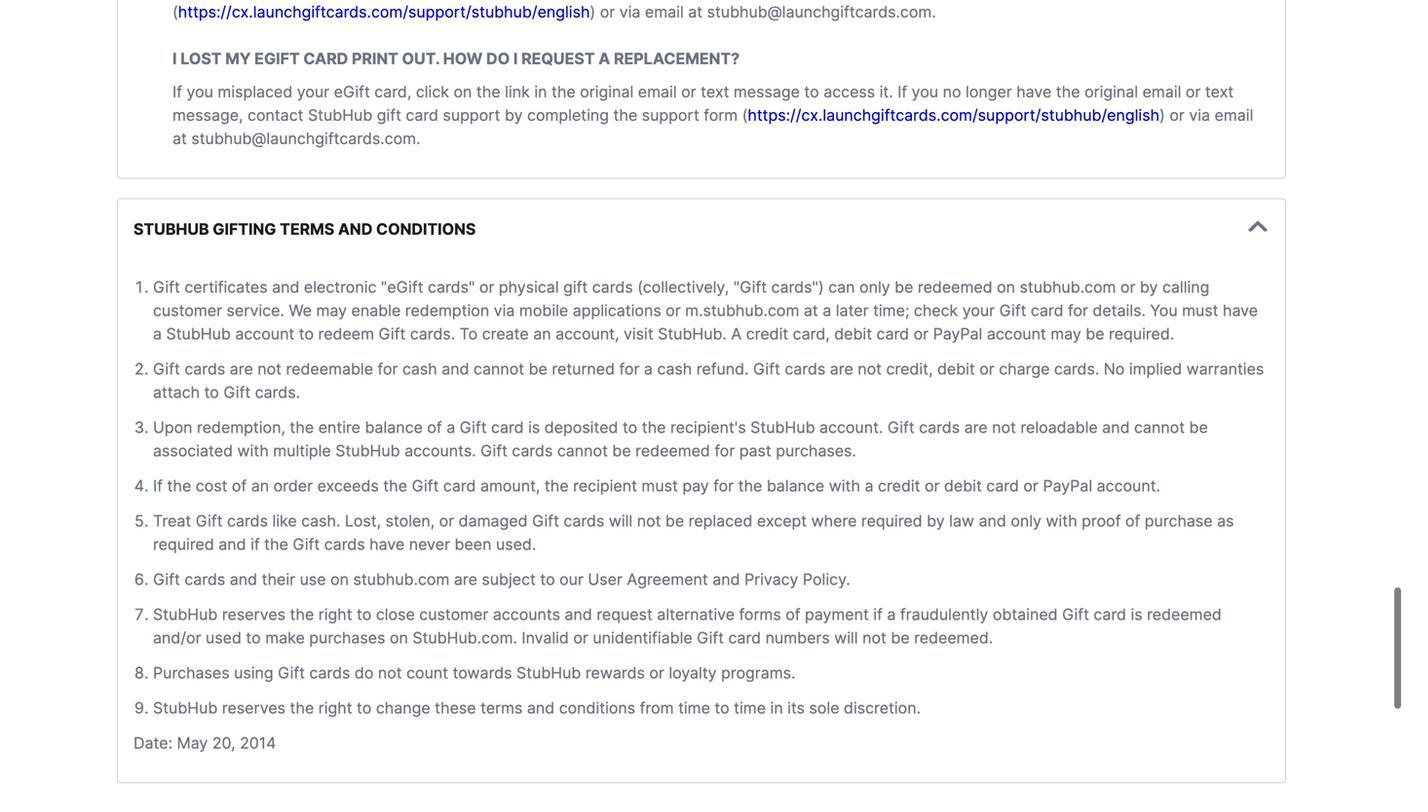 Task type: describe. For each thing, give the bounding box(es) containing it.
used
[[206, 627, 242, 646]]

as
[[1217, 510, 1234, 529]]

debit inside gift certificates and electronic "egift cards" or physical gift cards (collectively, "gift cards") can only be redeemed on stubhub.com or by calling customer service. we may enable redemption via mobile applications or m.stubhub.com at a later time; check your gift card for details. you must have a stubhub account to redeem gift cards. to create an account, visit stubhub. a credit card, debit card or paypal account may be required.
[[834, 323, 872, 342]]

for right 'redeemable'
[[378, 358, 398, 377]]

contact
[[248, 104, 304, 123]]

rewards
[[586, 662, 645, 681]]

right for change
[[318, 697, 352, 716]]

physical
[[499, 276, 559, 295]]

your inside gift certificates and electronic "egift cards" or physical gift cards (collectively, "gift cards") can only be redeemed on stubhub.com or by calling customer service. we may enable redemption via mobile applications or m.stubhub.com at a later time; check your gift card for details. you must have a stubhub account to redeem gift cards. to create an account, visit stubhub. a credit card, debit card or paypal account may be required.
[[963, 299, 995, 318]]

returned
[[552, 358, 615, 377]]

1 horizontal spatial via
[[620, 0, 641, 19]]

purchases using gift cards do not count towards stubhub rewards or loyalty programs.
[[153, 662, 796, 681]]

on right use
[[330, 568, 349, 587]]

2 time from the left
[[734, 697, 766, 716]]

at inside ') or via email at stubhub@launchgiftcards.com.'
[[173, 127, 187, 146]]

be up time;
[[895, 276, 914, 295]]

0 horizontal spatial a
[[599, 47, 610, 66]]

be down warranties
[[1190, 416, 1208, 435]]

1 text from the left
[[701, 80, 729, 99]]

the left link
[[476, 80, 501, 99]]

for right pay
[[714, 475, 734, 494]]

2 text from the left
[[1206, 80, 1234, 99]]

not inside "treat gift cards like cash. lost, stolen, or damaged gift cards will not be replaced except where required by law and only with proof of purchase as required and if the gift cards have never been used."
[[637, 510, 661, 529]]

cards down credit,
[[919, 416, 960, 435]]

the inside stubhub reserves the right to close customer accounts and request alternative forms of payment if a fraudulently obtained gift card is redeemed and/or used to make purchases on stubhub.com. invalid or unidentifiable gift card numbers will not be redeemed.
[[290, 603, 314, 622]]

be inside gift cards are not redeemable for cash and cannot be returned for a cash refund. gift cards are not credit, debit or charge cards. no implied warranties attach to gift cards.
[[529, 358, 548, 377]]

your inside if you misplaced your egift card, click on the link in the original email or text message to access it. if you no longer have the original email or text message, contact stubhub gift card support by completing the support form (
[[297, 80, 330, 99]]

cards down lost, at the bottom of the page
[[324, 533, 365, 552]]

gift right 'obtained'
[[1062, 603, 1090, 622]]

longer
[[966, 80, 1012, 99]]

1 cash from the left
[[402, 358, 437, 377]]

do
[[486, 47, 510, 66]]

cards up used
[[185, 568, 225, 587]]

in inside if you misplaced your egift card, click on the link in the original email or text message to access it. if you no longer have the original email or text message, contact stubhub gift card support by completing the support form (
[[534, 80, 547, 99]]

gift cards and their use on stubhub.com are subject to our user agreement and privacy policy.
[[153, 568, 851, 587]]

"gift
[[734, 276, 767, 295]]

entire
[[318, 416, 361, 435]]

deposited
[[545, 416, 618, 435]]

towards
[[453, 662, 512, 681]]

create
[[482, 323, 529, 342]]

have inside if you misplaced your egift card, click on the link in the original email or text message to access it. if you no longer have the original email or text message, contact stubhub gift card support by completing the support form (
[[1017, 80, 1052, 99]]

by inside if you misplaced your egift card, click on the link in the original email or text message to access it. if you no longer have the original email or text message, contact stubhub gift card support by completing the support form (
[[505, 104, 523, 123]]

from
[[640, 697, 674, 716]]

link
[[505, 80, 530, 99]]

0 horizontal spatial an
[[251, 475, 269, 494]]

loyalty
[[669, 662, 717, 681]]

1 vertical spatial cannot
[[1134, 416, 1185, 435]]

1 time from the left
[[678, 697, 710, 716]]

terms
[[280, 218, 335, 237]]

purchases
[[153, 662, 230, 681]]

used.
[[496, 533, 536, 552]]

1 horizontal spatial at
[[688, 0, 703, 19]]

2014
[[240, 732, 276, 751]]

these
[[435, 697, 476, 716]]

not left credit,
[[858, 358, 882, 377]]

use
[[300, 568, 326, 587]]

count
[[407, 662, 448, 681]]

if for if the cost of an order exceeds the gift card amount, the recipient must pay for the balance with a credit or debit card or paypal account.
[[153, 475, 163, 494]]

on inside stubhub reserves the right to close customer accounts and request alternative forms of payment if a fraudulently obtained gift card is redeemed and/or used to make purchases on stubhub.com. invalid or unidentifiable gift card numbers will not be redeemed.
[[390, 627, 408, 646]]

stubhub inside stubhub reserves the right to close customer accounts and request alternative forms of payment if a fraudulently obtained gift card is redeemed and/or used to make purchases on stubhub.com. invalid or unidentifiable gift card numbers will not be redeemed.
[[153, 603, 218, 622]]

the left cost
[[167, 475, 191, 494]]

upon redemption, the entire balance of a gift card is deposited to the recipient's stubhub account. gift cards are not reloadable and cannot be associated with multiple stubhub accounts. gift cards cannot be redeemed for past purchases.
[[153, 416, 1208, 458]]

card
[[303, 47, 348, 66]]

will inside stubhub reserves the right to close customer accounts and request alternative forms of payment if a fraudulently obtained gift card is redeemed and/or used to make purchases on stubhub.com. invalid or unidentifiable gift card numbers will not be redeemed.
[[834, 627, 858, 646]]

date:
[[134, 732, 172, 751]]

upon
[[153, 416, 193, 435]]

stubhub reserves the right to close customer accounts and request alternative forms of payment if a fraudulently obtained gift card is redeemed and/or used to make purchases on stubhub.com. invalid or unidentifiable gift card numbers will not be redeemed.
[[153, 603, 1222, 646]]

access
[[824, 80, 875, 99]]

20,
[[212, 732, 235, 751]]

damaged
[[459, 510, 528, 529]]

treat gift cards like cash. lost, stolen, or damaged gift cards will not be replaced except where required by law and only with proof of purchase as required and if the gift cards have never been used.
[[153, 510, 1234, 552]]

reserves for stubhub reserves the right to close customer accounts and request alternative forms of payment if a fraudulently obtained gift card is redeemed and/or used to make purchases on stubhub.com. invalid or unidentifiable gift card numbers will not be redeemed.
[[222, 603, 286, 622]]

the inside "treat gift cards like cash. lost, stolen, or damaged gift cards will not be replaced except where required by law and only with proof of purchase as required and if the gift cards have never been used."
[[264, 533, 288, 552]]

misplaced
[[218, 80, 293, 99]]

1 horizontal spatial in
[[770, 697, 783, 716]]

or inside ') or via email at stubhub@launchgiftcards.com.'
[[1170, 104, 1185, 123]]

the right the amount,
[[545, 475, 569, 494]]

not right do
[[378, 662, 402, 681]]

enable
[[351, 299, 401, 318]]

and left privacy
[[713, 568, 740, 587]]

calling
[[1163, 276, 1210, 295]]

not inside upon redemption, the entire balance of a gift card is deposited to the recipient's stubhub account. gift cards are not reloadable and cannot be associated with multiple stubhub accounts. gift cards cannot be redeemed for past purchases.
[[992, 416, 1016, 435]]

our
[[560, 568, 584, 587]]

card inside upon redemption, the entire balance of a gift card is deposited to the recipient's stubhub account. gift cards are not reloadable and cannot be associated with multiple stubhub accounts. gift cards cannot be redeemed for past purchases.
[[491, 416, 524, 435]]

1 support from the left
[[443, 104, 500, 123]]

the up multiple
[[290, 416, 314, 435]]

1 you from the left
[[187, 80, 213, 99]]

cards down recipient
[[564, 510, 605, 529]]

purchase
[[1145, 510, 1213, 529]]

balance inside upon redemption, the entire balance of a gift card is deposited to the recipient's stubhub account. gift cards are not reloadable and cannot be associated with multiple stubhub accounts. gift cards cannot be redeemed for past purchases.
[[365, 416, 423, 435]]

using
[[234, 662, 274, 681]]

and inside upon redemption, the entire balance of a gift card is deposited to the recipient's stubhub account. gift cards are not reloadable and cannot be associated with multiple stubhub accounts. gift cards cannot be redeemed for past purchases.
[[1102, 416, 1130, 435]]

2 you from the left
[[912, 80, 939, 99]]

for down visit
[[619, 358, 640, 377]]

and right law
[[979, 510, 1007, 529]]

refund.
[[697, 358, 749, 377]]

completing
[[527, 104, 609, 123]]

gift down stubhub
[[153, 276, 180, 295]]

reloadable
[[1021, 416, 1098, 435]]

is inside upon redemption, the entire balance of a gift card is deposited to the recipient's stubhub account. gift cards are not reloadable and cannot be associated with multiple stubhub accounts. gift cards cannot be redeemed for past purchases.
[[528, 416, 540, 435]]

how
[[443, 47, 483, 66]]

fraudulently
[[900, 603, 989, 622]]

gift up attach
[[153, 358, 180, 377]]

to inside gift cards are not redeemable for cash and cannot be returned for a cash refund. gift cards are not credit, debit or charge cards. no implied warranties attach to gift cards.
[[204, 381, 219, 400]]

cards"
[[428, 276, 475, 295]]

2 original from the left
[[1085, 80, 1138, 99]]

of inside "treat gift cards like cash. lost, stolen, or damaged gift cards will not be replaced except where required by law and only with proof of purchase as required and if the gift cards have never been used."
[[1126, 510, 1141, 529]]

gift cards are not redeemable for cash and cannot be returned for a cash refund. gift cards are not credit, debit or charge cards. no implied warranties attach to gift cards.
[[153, 358, 1264, 400]]

to down the loyalty
[[715, 697, 730, 716]]

lost
[[180, 47, 222, 66]]

to left our
[[540, 568, 555, 587]]

1 vertical spatial credit
[[878, 475, 921, 494]]

be down details.
[[1086, 323, 1105, 342]]

to up the purchases at left bottom
[[357, 603, 372, 622]]

2 horizontal spatial cards.
[[1054, 358, 1100, 377]]

(
[[742, 104, 748, 123]]

required.
[[1109, 323, 1175, 342]]

2 cash from the left
[[657, 358, 692, 377]]

stubhub down purchases
[[153, 697, 218, 716]]

https://cx.launchgiftcards.com/support/stubhub/english for https://cx.launchgiftcards.com/support/stubhub/english
[[748, 104, 1160, 123]]

gift down credit,
[[888, 416, 915, 435]]

unidentifiable
[[593, 627, 693, 646]]

message,
[[173, 104, 243, 123]]

not inside stubhub reserves the right to close customer accounts and request alternative forms of payment if a fraudulently obtained gift card is redeemed and/or used to make purchases on stubhub.com. invalid or unidentifiable gift card numbers will not be redeemed.
[[863, 627, 887, 646]]

gift down cost
[[196, 510, 223, 529]]

gift right refund.
[[753, 358, 780, 377]]

their
[[262, 568, 295, 587]]

a inside upon redemption, the entire balance of a gift card is deposited to the recipient's stubhub account. gift cards are not reloadable and cannot be associated with multiple stubhub accounts. gift cards cannot be redeemed for past purchases.
[[447, 416, 455, 435]]

cards up attach
[[185, 358, 225, 377]]

sole
[[809, 697, 840, 716]]

right for close
[[318, 603, 352, 622]]

be up recipient
[[612, 439, 631, 458]]

or inside "treat gift cards like cash. lost, stolen, or damaged gift cards will not be replaced except where required by law and only with proof of purchase as required and if the gift cards have never been used."
[[439, 510, 454, 529]]

cards left do
[[309, 662, 350, 681]]

recipient's
[[671, 416, 746, 435]]

stubhub inside gift certificates and electronic "egift cards" or physical gift cards (collectively, "gift cards") can only be redeemed on stubhub.com or by calling customer service. we may enable redemption via mobile applications or m.stubhub.com at a later time; check your gift card for details. you must have a stubhub account to redeem gift cards. to create an account, visit stubhub. a credit card, debit card or paypal account may be required.
[[166, 323, 231, 342]]

payment
[[805, 603, 869, 622]]

with inside "treat gift cards like cash. lost, stolen, or damaged gift cards will not be replaced except where required by law and only with proof of purchase as required and if the gift cards have never been used."
[[1046, 510, 1078, 529]]

programs.
[[721, 662, 796, 681]]

and inside gift cards are not redeemable for cash and cannot be returned for a cash refund. gift cards are not credit, debit or charge cards. no implied warranties attach to gift cards.
[[442, 358, 469, 377]]

redeem
[[318, 323, 374, 342]]

only inside "treat gift cards like cash. lost, stolen, or damaged gift cards will not be replaced except where required by law and only with proof of purchase as required and if the gift cards have never been used."
[[1011, 510, 1042, 529]]

2 i from the left
[[514, 47, 518, 66]]

subject
[[482, 568, 536, 587]]

check
[[914, 299, 958, 318]]

a inside gift certificates and electronic "egift cards" or physical gift cards (collectively, "gift cards") can only be redeemed on stubhub.com or by calling customer service. we may enable redemption via mobile applications or m.stubhub.com at a later time; check your gift card for details. you must have a stubhub account to redeem gift cards. to create an account, visit stubhub. a credit card, debit card or paypal account may be required.
[[731, 323, 742, 342]]

the up stolen,
[[383, 475, 407, 494]]

like
[[272, 510, 297, 529]]

i lost my egift card print out. how do i request a replacement?
[[173, 47, 740, 66]]

stolen,
[[386, 510, 435, 529]]

and inside stubhub reserves the right to close customer accounts and request alternative forms of payment if a fraudulently obtained gift card is redeemed and/or used to make purchases on stubhub.com. invalid or unidentifiable gift card numbers will not be redeemed.
[[565, 603, 592, 622]]

will inside "treat gift cards like cash. lost, stolen, or damaged gift cards will not be replaced except where required by law and only with proof of purchase as required and if the gift cards have never been used."
[[609, 510, 633, 529]]

invalid
[[522, 627, 569, 646]]

cannot inside gift cards are not redeemable for cash and cannot be returned for a cash refund. gift cards are not credit, debit or charge cards. no implied warranties attach to gift cards.
[[474, 358, 524, 377]]

to
[[460, 323, 478, 342]]

via inside ') or via email at stubhub@launchgiftcards.com.'
[[1189, 104, 1211, 123]]

the down past
[[738, 475, 763, 494]]

have inside gift certificates and electronic "egift cards" or physical gift cards (collectively, "gift cards") can only be redeemed on stubhub.com or by calling customer service. we may enable redemption via mobile applications or m.stubhub.com at a later time; check your gift card for details. you must have a stubhub account to redeem gift cards. to create an account, visit stubhub. a credit card, debit card or paypal account may be required.
[[1223, 299, 1258, 318]]

if you misplaced your egift card, click on the link in the original email or text message to access it. if you no longer have the original email or text message, contact stubhub gift card support by completing the support form (
[[173, 80, 1234, 123]]

if the cost of an order exceeds the gift card amount, the recipient must pay for the balance with a credit or debit card or paypal account.
[[153, 475, 1161, 494]]

recipient
[[573, 475, 637, 494]]

to down do
[[357, 697, 372, 716]]

stubhub up past
[[751, 416, 815, 435]]

0 horizontal spatial )
[[590, 0, 596, 19]]

1 vertical spatial balance
[[767, 475, 825, 494]]

are inside upon redemption, the entire balance of a gift card is deposited to the recipient's stubhub account. gift cards are not reloadable and cannot be associated with multiple stubhub accounts. gift cards cannot be redeemed for past purchases.
[[964, 416, 988, 435]]

where
[[811, 510, 857, 529]]

1 vertical spatial account.
[[1097, 475, 1161, 494]]

multiple
[[273, 439, 331, 458]]

0 horizontal spatial must
[[642, 475, 678, 494]]

1 vertical spatial may
[[1051, 323, 1082, 342]]

exceeds
[[317, 475, 379, 494]]

of inside stubhub reserves the right to close customer accounts and request alternative forms of payment if a fraudulently obtained gift card is redeemed and/or used to make purchases on stubhub.com. invalid or unidentifiable gift card numbers will not be redeemed.
[[786, 603, 801, 622]]

gift up used.
[[532, 510, 559, 529]]

close
[[376, 603, 415, 622]]

user
[[588, 568, 623, 587]]

pay
[[683, 475, 709, 494]]

an inside gift certificates and electronic "egift cards" or physical gift cards (collectively, "gift cards") can only be redeemed on stubhub.com or by calling customer service. we may enable redemption via mobile applications or m.stubhub.com at a later time; check your gift card for details. you must have a stubhub account to redeem gift cards. to create an account, visit stubhub. a credit card, debit card or paypal account may be required.
[[533, 323, 551, 342]]

1 vertical spatial stubhub.com
[[353, 568, 450, 587]]

cards down cards") at top right
[[785, 358, 826, 377]]

) inside ') or via email at stubhub@launchgiftcards.com.'
[[1160, 104, 1165, 123]]

never
[[409, 533, 450, 552]]

of right cost
[[232, 475, 247, 494]]

stubhub down entire
[[336, 439, 400, 458]]

replaced
[[689, 510, 753, 529]]

cards up the amount,
[[512, 439, 553, 458]]

no
[[1104, 358, 1125, 377]]

we
[[289, 299, 312, 318]]



Task type: locate. For each thing, give the bounding box(es) containing it.
with down redemption,
[[237, 439, 269, 458]]

only inside gift certificates and electronic "egift cards" or physical gift cards (collectively, "gift cards") can only be redeemed on stubhub.com or by calling customer service. we may enable redemption via mobile applications or m.stubhub.com at a later time; check your gift card for details. you must have a stubhub account to redeem gift cards. to create an account, visit stubhub. a credit card, debit card or paypal account may be required.
[[860, 276, 890, 295]]

support down click
[[443, 104, 500, 123]]

gift inside if you misplaced your egift card, click on the link in the original email or text message to access it. if you no longer have the original email or text message, contact stubhub gift card support by completing the support form (
[[377, 104, 401, 123]]

is inside stubhub reserves the right to close customer accounts and request alternative forms of payment if a fraudulently obtained gift card is redeemed and/or used to make purchases on stubhub.com. invalid or unidentifiable gift card numbers will not be redeemed.
[[1131, 603, 1143, 622]]

stubhub@launchgiftcards.com. inside ') or via email at stubhub@launchgiftcards.com.'
[[191, 127, 421, 146]]

stubhub.com inside gift certificates and electronic "egift cards" or physical gift cards (collectively, "gift cards") can only be redeemed on stubhub.com or by calling customer service. we may enable redemption via mobile applications or m.stubhub.com at a later time; check your gift card for details. you must have a stubhub account to redeem gift cards. to create an account, visit stubhub. a credit card, debit card or paypal account may be required.
[[1020, 276, 1116, 295]]

request
[[597, 603, 653, 622]]

0 vertical spatial debit
[[834, 323, 872, 342]]

to left access
[[804, 80, 819, 99]]

amount,
[[480, 475, 540, 494]]

except
[[757, 510, 807, 529]]

may
[[316, 299, 347, 318], [1051, 323, 1082, 342]]

you up message,
[[187, 80, 213, 99]]

later
[[836, 299, 869, 318]]

0 horizontal spatial i
[[173, 47, 177, 66]]

details.
[[1093, 299, 1146, 318]]

are down been
[[454, 568, 477, 587]]

1 reserves from the top
[[222, 603, 286, 622]]

redeemed inside upon redemption, the entire balance of a gift card is deposited to the recipient's stubhub account. gift cards are not reloadable and cannot be associated with multiple stubhub accounts. gift cards cannot be redeemed for past purchases.
[[636, 439, 710, 458]]

balance up "except"
[[767, 475, 825, 494]]

0 vertical spatial balance
[[365, 416, 423, 435]]

have inside "treat gift cards like cash. lost, stolen, or damaged gift cards will not be replaced except where required by law and only with proof of purchase as required and if the gift cards have never been used."
[[370, 533, 405, 552]]

if
[[173, 80, 182, 99], [898, 80, 908, 99], [153, 475, 163, 494]]

to right used
[[246, 627, 261, 646]]

gift down treat
[[153, 568, 180, 587]]

gifting
[[213, 218, 276, 237]]

1 horizontal spatial customer
[[419, 603, 489, 622]]

only
[[860, 276, 890, 295], [1011, 510, 1042, 529]]

stubhub down "invalid"
[[517, 662, 581, 681]]

1 vertical spatial at
[[173, 127, 187, 146]]

on down close
[[390, 627, 408, 646]]

1 horizontal spatial cannot
[[557, 439, 608, 458]]

egift
[[334, 80, 370, 99]]

for inside upon redemption, the entire balance of a gift card is deposited to the recipient's stubhub account. gift cards are not reloadable and cannot be associated with multiple stubhub accounts. gift cards cannot be redeemed for past purchases.
[[715, 439, 735, 458]]

2 horizontal spatial via
[[1189, 104, 1211, 123]]

2 vertical spatial with
[[1046, 510, 1078, 529]]

cards left like
[[227, 510, 268, 529]]

paypal up proof
[[1043, 475, 1093, 494]]

and left "their"
[[230, 568, 257, 587]]

cards inside gift certificates and electronic "egift cards" or physical gift cards (collectively, "gift cards") can only be redeemed on stubhub.com or by calling customer service. we may enable redemption via mobile applications or m.stubhub.com at a later time; check your gift card for details. you must have a stubhub account to redeem gift cards. to create an account, visit stubhub. a credit card, debit card or paypal account may be required.
[[592, 276, 633, 295]]

0 vertical spatial stubhub.com
[[1020, 276, 1116, 295]]

have up warranties
[[1223, 299, 1258, 318]]

applications
[[573, 299, 661, 318]]

0 horizontal spatial cash
[[402, 358, 437, 377]]

1 horizontal spatial is
[[1131, 603, 1143, 622]]

1 horizontal spatial stubhub.com
[[1020, 276, 1116, 295]]

1 horizontal spatial have
[[1017, 80, 1052, 99]]

on inside if you misplaced your egift card, click on the link in the original email or text message to access it. if you no longer have the original email or text message, contact stubhub gift card support by completing the support form (
[[454, 80, 472, 99]]

for
[[1068, 299, 1089, 318], [378, 358, 398, 377], [619, 358, 640, 377], [715, 439, 735, 458], [714, 475, 734, 494]]

be inside stubhub reserves the right to close customer accounts and request alternative forms of payment if a fraudulently obtained gift card is redeemed and/or used to make purchases on stubhub.com. invalid or unidentifiable gift card numbers will not be redeemed.
[[891, 627, 910, 646]]

0 vertical spatial )
[[590, 0, 596, 19]]

my
[[225, 47, 251, 66]]

card,
[[375, 80, 412, 99], [793, 323, 830, 342]]

0 vertical spatial with
[[237, 439, 269, 458]]

0 horizontal spatial card,
[[375, 80, 412, 99]]

2 vertical spatial at
[[804, 299, 818, 318]]

2 vertical spatial by
[[927, 510, 945, 529]]

are up redemption,
[[230, 358, 253, 377]]

0 vertical spatial an
[[533, 323, 551, 342]]

to
[[804, 80, 819, 99], [299, 323, 314, 342], [204, 381, 219, 400], [623, 416, 638, 435], [540, 568, 555, 587], [357, 603, 372, 622], [246, 627, 261, 646], [357, 697, 372, 716], [715, 697, 730, 716]]

2 vertical spatial cannot
[[557, 439, 608, 458]]

1 i from the left
[[173, 47, 177, 66]]

of
[[427, 416, 442, 435], [232, 475, 247, 494], [1126, 510, 1141, 529], [786, 603, 801, 622]]

to right attach
[[204, 381, 219, 400]]

time down the loyalty
[[678, 697, 710, 716]]

be down if the cost of an order exceeds the gift card amount, the recipient must pay for the balance with a credit or debit card or paypal account.
[[666, 510, 684, 529]]

service.
[[227, 299, 284, 318]]

at inside gift certificates and electronic "egift cards" or physical gift cards (collectively, "gift cards") can only be redeemed on stubhub.com or by calling customer service. we may enable redemption via mobile applications or m.stubhub.com at a later time; check your gift card for details. you must have a stubhub account to redeem gift cards. to create an account, visit stubhub. a credit card, debit card or paypal account may be required.
[[804, 299, 818, 318]]

in right link
[[534, 80, 547, 99]]

account.
[[820, 416, 883, 435], [1097, 475, 1161, 494]]

reserves
[[222, 603, 286, 622], [222, 697, 286, 716]]

0 horizontal spatial text
[[701, 80, 729, 99]]

credit
[[746, 323, 789, 342], [878, 475, 921, 494]]

cash down redemption
[[402, 358, 437, 377]]

account,
[[556, 323, 619, 342]]

1 horizontal spatial you
[[912, 80, 939, 99]]

gift certificates and electronic "egift cards" or physical gift cards (collectively, "gift cards") can only be redeemed on stubhub.com or by calling customer service. we may enable redemption via mobile applications or m.stubhub.com at a later time; check your gift card for details. you must have a stubhub account to redeem gift cards. to create an account, visit stubhub. a credit card, debit card or paypal account may be required.
[[153, 276, 1258, 342]]

0 vertical spatial by
[[505, 104, 523, 123]]

account. up purchases.
[[820, 416, 883, 435]]

stubhub down egift
[[308, 104, 373, 123]]

2 horizontal spatial by
[[1140, 276, 1158, 295]]

numbers
[[766, 627, 830, 646]]

reserves down using
[[222, 697, 286, 716]]

cards. down redemption
[[410, 323, 455, 342]]

cards.
[[410, 323, 455, 342], [1054, 358, 1100, 377], [255, 381, 300, 400]]

0 horizontal spatial paypal
[[933, 323, 983, 342]]

support
[[443, 104, 500, 123], [642, 104, 700, 123]]

0 horizontal spatial redeemed
[[636, 439, 710, 458]]

on inside gift certificates and electronic "egift cards" or physical gift cards (collectively, "gift cards") can only be redeemed on stubhub.com or by calling customer service. we may enable redemption via mobile applications or m.stubhub.com at a later time; check your gift card for details. you must have a stubhub account to redeem gift cards. to create an account, visit stubhub. a credit card, debit card or paypal account may be required.
[[997, 276, 1016, 295]]

0 horizontal spatial may
[[316, 299, 347, 318]]

1 vertical spatial if
[[874, 603, 883, 622]]

card, inside gift certificates and electronic "egift cards" or physical gift cards (collectively, "gift cards") can only be redeemed on stubhub.com or by calling customer service. we may enable redemption via mobile applications or m.stubhub.com at a later time; check your gift card for details. you must have a stubhub account to redeem gift cards. to create an account, visit stubhub. a credit card, debit card or paypal account may be required.
[[793, 323, 830, 342]]

card, inside if you misplaced your egift card, click on the link in the original email or text message to access it. if you no longer have the original email or text message, contact stubhub gift card support by completing the support form (
[[375, 80, 412, 99]]

0 horizontal spatial account.
[[820, 416, 883, 435]]

1 horizontal spatial card,
[[793, 323, 830, 342]]

0 vertical spatial cannot
[[474, 358, 524, 377]]

redeemed inside stubhub reserves the right to close customer accounts and request alternative forms of payment if a fraudulently obtained gift card is redeemed and/or used to make purchases on stubhub.com. invalid or unidentifiable gift card numbers will not be redeemed.
[[1147, 603, 1222, 622]]

redemption,
[[197, 416, 286, 435]]

and
[[272, 276, 300, 295], [442, 358, 469, 377], [1102, 416, 1130, 435], [979, 510, 1007, 529], [219, 533, 246, 552], [230, 568, 257, 587], [713, 568, 740, 587], [565, 603, 592, 622], [527, 697, 555, 716]]

redemption
[[405, 299, 489, 318]]

gift down cash.
[[293, 533, 320, 552]]

https://cx.launchgiftcards.com/support/stubhub/english ) or via email at stubhub@launchgiftcards.com.
[[178, 0, 936, 19]]

accounts
[[493, 603, 560, 622]]

must inside gift certificates and electronic "egift cards" or physical gift cards (collectively, "gift cards") can only be redeemed on stubhub.com or by calling customer service. we may enable redemption via mobile applications or m.stubhub.com at a later time; check your gift card for details. you must have a stubhub account to redeem gift cards. to create an account, visit stubhub. a credit card, debit card or paypal account may be required.
[[1182, 299, 1219, 318]]

not down if the cost of an order exceeds the gift card amount, the recipient must pay for the balance with a credit or debit card or paypal account.
[[637, 510, 661, 529]]

to down we
[[299, 323, 314, 342]]

2 account from the left
[[987, 323, 1047, 342]]

0 horizontal spatial https://cx.launchgiftcards.com/support/stubhub/english link
[[178, 0, 590, 19]]

for inside gift certificates and electronic "egift cards" or physical gift cards (collectively, "gift cards") can only be redeemed on stubhub.com or by calling customer service. we may enable redemption via mobile applications or m.stubhub.com at a later time; check your gift card for details. you must have a stubhub account to redeem gift cards. to create an account, visit stubhub. a credit card, debit card or paypal account may be required.
[[1068, 299, 1089, 318]]

gift down alternative
[[697, 627, 724, 646]]

and inside gift certificates and electronic "egift cards" or physical gift cards (collectively, "gift cards") can only be redeemed on stubhub.com or by calling customer service. we may enable redemption via mobile applications or m.stubhub.com at a later time; check your gift card for details. you must have a stubhub account to redeem gift cards. to create an account, visit stubhub. a credit card, debit card or paypal account may be required.
[[272, 276, 300, 295]]

law
[[949, 510, 975, 529]]

2 vertical spatial cards.
[[255, 381, 300, 400]]

for left details.
[[1068, 299, 1089, 318]]

0 vertical spatial reserves
[[222, 603, 286, 622]]

only up time;
[[860, 276, 890, 295]]

click
[[416, 80, 449, 99]]

of inside upon redemption, the entire balance of a gift card is deposited to the recipient's stubhub account. gift cards are not reloadable and cannot be associated with multiple stubhub accounts. gift cards cannot be redeemed for past purchases.
[[427, 416, 442, 435]]

redeemed
[[918, 276, 993, 295], [636, 439, 710, 458], [1147, 603, 1222, 622]]

1 vertical spatial )
[[1160, 104, 1165, 123]]

1 horizontal spatial cards.
[[410, 323, 455, 342]]

to inside if you misplaced your egift card, click on the link in the original email or text message to access it. if you no longer have the original email or text message, contact stubhub gift card support by completing the support form (
[[804, 80, 819, 99]]

or
[[600, 0, 615, 19], [681, 80, 696, 99], [1186, 80, 1201, 99], [1170, 104, 1185, 123], [479, 276, 495, 295], [1121, 276, 1136, 295], [666, 299, 681, 318], [914, 323, 929, 342], [980, 358, 995, 377], [925, 475, 940, 494], [1024, 475, 1039, 494], [439, 510, 454, 529], [573, 627, 589, 646], [649, 662, 665, 681]]

1 horizontal spatial text
[[1206, 80, 1234, 99]]

stubhub.com
[[1020, 276, 1116, 295], [353, 568, 450, 587]]

1 vertical spatial in
[[770, 697, 783, 716]]

paypal inside gift certificates and electronic "egift cards" or physical gift cards (collectively, "gift cards") can only be redeemed on stubhub.com or by calling customer service. we may enable redemption via mobile applications or m.stubhub.com at a later time; check your gift card for details. you must have a stubhub account to redeem gift cards. to create an account, visit stubhub. a credit card, debit card or paypal account may be required.
[[933, 323, 983, 342]]

the right 'completing'
[[614, 104, 638, 123]]

0 horizontal spatial original
[[580, 80, 634, 99]]

with inside upon redemption, the entire balance of a gift card is deposited to the recipient's stubhub account. gift cards are not reloadable and cannot be associated with multiple stubhub accounts. gift cards cannot be redeemed for past purchases.
[[237, 439, 269, 458]]

1 horizontal spatial original
[[1085, 80, 1138, 99]]

stubhub.com.
[[413, 627, 517, 646]]

print
[[352, 47, 398, 66]]

1 right from the top
[[318, 603, 352, 622]]

1 vertical spatial your
[[963, 299, 995, 318]]

https://cx.launchgiftcards.com/support/stubhub/english for https://cx.launchgiftcards.com/support/stubhub/english ) or via email at stubhub@launchgiftcards.com.
[[178, 0, 590, 19]]

0 vertical spatial redeemed
[[918, 276, 993, 295]]

0 horizontal spatial in
[[534, 80, 547, 99]]

gift up mobile
[[563, 276, 588, 295]]

have down stolen,
[[370, 533, 405, 552]]

gift up the amount,
[[481, 439, 508, 458]]

stubhub inside if you misplaced your egift card, click on the link in the original email or text message to access it. if you no longer have the original email or text message, contact stubhub gift card support by completing the support form (
[[308, 104, 373, 123]]

2 support from the left
[[642, 104, 700, 123]]

2 reserves from the top
[[222, 697, 286, 716]]

if up message,
[[173, 80, 182, 99]]

its
[[788, 697, 805, 716]]

of right proof
[[1126, 510, 1141, 529]]

1 horizontal spatial an
[[533, 323, 551, 342]]

redeemed up check
[[918, 276, 993, 295]]

by inside "treat gift cards like cash. lost, stolen, or damaged gift cards will not be replaced except where required by law and only with proof of purchase as required and if the gift cards have never been used."
[[927, 510, 945, 529]]

gift up redemption,
[[224, 381, 251, 400]]

1 vertical spatial an
[[251, 475, 269, 494]]

i right do
[[514, 47, 518, 66]]

certificates
[[185, 276, 268, 295]]

credit inside gift certificates and electronic "egift cards" or physical gift cards (collectively, "gift cards") can only be redeemed on stubhub.com or by calling customer service. we may enable redemption via mobile applications or m.stubhub.com at a later time; check your gift card for details. you must have a stubhub account to redeem gift cards. to create an account, visit stubhub. a credit card, debit card or paypal account may be required.
[[746, 323, 789, 342]]

not left 'redeemable'
[[258, 358, 282, 377]]

card inside if you misplaced your egift card, click on the link in the original email or text message to access it. if you no longer have the original email or text message, contact stubhub gift card support by completing the support form (
[[406, 104, 439, 123]]

cash down stubhub. on the top of page
[[657, 358, 692, 377]]

1 horizontal spatial )
[[1160, 104, 1165, 123]]

the left recipient's
[[642, 416, 666, 435]]

2 vertical spatial have
[[370, 533, 405, 552]]

and right terms
[[527, 697, 555, 716]]

0 vertical spatial customer
[[153, 299, 222, 318]]

stubhub
[[308, 104, 373, 123], [166, 323, 231, 342], [751, 416, 815, 435], [336, 439, 400, 458], [153, 603, 218, 622], [517, 662, 581, 681], [153, 697, 218, 716]]

the down like
[[264, 533, 288, 552]]

1 horizontal spatial required
[[861, 510, 923, 529]]

forms
[[739, 603, 781, 622]]

1 horizontal spatial paypal
[[1043, 475, 1093, 494]]

or inside stubhub reserves the right to close customer accounts and request alternative forms of payment if a fraudulently obtained gift card is redeemed and/or used to make purchases on stubhub.com. invalid or unidentifiable gift card numbers will not be redeemed.
[[573, 627, 589, 646]]

gift down "make"
[[278, 662, 305, 681]]

support left form
[[642, 104, 700, 123]]

1 original from the left
[[580, 80, 634, 99]]

1 horizontal spatial gift
[[563, 276, 588, 295]]

of up numbers
[[786, 603, 801, 622]]

will down recipient
[[609, 510, 633, 529]]

by up you
[[1140, 276, 1158, 295]]

1 vertical spatial reserves
[[222, 697, 286, 716]]

request
[[522, 47, 595, 66]]

terms
[[481, 697, 523, 716]]

reserves for stubhub reserves the right to change these terms and conditions from time to time in its sole discretion.
[[222, 697, 286, 716]]

0 vertical spatial via
[[620, 0, 641, 19]]

be inside "treat gift cards like cash. lost, stolen, or damaged gift cards will not be replaced except where required by law and only with proof of purchase as required and if the gift cards have never been used."
[[666, 510, 684, 529]]

and down to
[[442, 358, 469, 377]]

if for if you misplaced your egift card, click on the link in the original email or text message to access it. if you no longer have the original email or text message, contact stubhub gift card support by completing the support form (
[[173, 80, 182, 99]]

)
[[590, 0, 596, 19], [1160, 104, 1165, 123]]

order
[[274, 475, 313, 494]]

debit right credit,
[[938, 358, 975, 377]]

and right reloadable
[[1102, 416, 1130, 435]]

an
[[533, 323, 551, 342], [251, 475, 269, 494]]

0 vertical spatial may
[[316, 299, 347, 318]]

debit up law
[[944, 475, 982, 494]]

https://cx.launchgiftcards.com/support/stubhub/english link down no at top right
[[748, 104, 1160, 123]]

1 horizontal spatial if
[[874, 603, 883, 622]]

cards. up redemption,
[[255, 381, 300, 400]]

proof
[[1082, 510, 1121, 529]]

if inside stubhub reserves the right to close customer accounts and request alternative forms of payment if a fraudulently obtained gift card is redeemed and/or used to make purchases on stubhub.com. invalid or unidentifiable gift card numbers will not be redeemed.
[[874, 603, 883, 622]]

must left pay
[[642, 475, 678, 494]]

stubhub.
[[658, 323, 727, 342]]

0 horizontal spatial cannot
[[474, 358, 524, 377]]

replacement?
[[614, 47, 740, 66]]

required down treat
[[153, 533, 214, 552]]

must
[[1182, 299, 1219, 318], [642, 475, 678, 494]]

0 vertical spatial stubhub@launchgiftcards.com.
[[707, 0, 936, 19]]

make
[[265, 627, 305, 646]]

0 vertical spatial credit
[[746, 323, 789, 342]]

cards. inside gift certificates and electronic "egift cards" or physical gift cards (collectively, "gift cards") can only be redeemed on stubhub.com or by calling customer service. we may enable redemption via mobile applications or m.stubhub.com at a later time; check your gift card for details. you must have a stubhub account to redeem gift cards. to create an account, visit stubhub. a credit card, debit card or paypal account may be required.
[[410, 323, 455, 342]]

1 horizontal spatial by
[[927, 510, 945, 529]]

1 vertical spatial https://cx.launchgiftcards.com/support/stubhub/english
[[748, 104, 1160, 123]]

0 horizontal spatial stubhub.com
[[353, 568, 450, 587]]

0 vertical spatial https://cx.launchgiftcards.com/support/stubhub/english link
[[178, 0, 590, 19]]

a inside stubhub reserves the right to close customer accounts and request alternative forms of payment if a fraudulently obtained gift card is redeemed and/or used to make purchases on stubhub.com. invalid or unidentifiable gift card numbers will not be redeemed.
[[887, 603, 896, 622]]

email inside ') or via email at stubhub@launchgiftcards.com.'
[[1215, 104, 1254, 123]]

1 vertical spatial a
[[731, 323, 742, 342]]

redeemable
[[286, 358, 373, 377]]

a down m.stubhub.com
[[731, 323, 742, 342]]

via inside gift certificates and electronic "egift cards" or physical gift cards (collectively, "gift cards") can only be redeemed on stubhub.com or by calling customer service. we may enable redemption via mobile applications or m.stubhub.com at a later time; check your gift card for details. you must have a stubhub account to redeem gift cards. to create an account, visit stubhub. a credit card, debit card or paypal account may be required.
[[494, 299, 515, 318]]

0 horizontal spatial required
[[153, 533, 214, 552]]

2 horizontal spatial redeemed
[[1147, 603, 1222, 622]]

1 vertical spatial https://cx.launchgiftcards.com/support/stubhub/english link
[[748, 104, 1160, 123]]

2 right from the top
[[318, 697, 352, 716]]

account. up proof
[[1097, 475, 1161, 494]]

your
[[297, 80, 330, 99], [963, 299, 995, 318]]

0 horizontal spatial will
[[609, 510, 633, 529]]

to inside gift certificates and electronic "egift cards" or physical gift cards (collectively, "gift cards") can only be redeemed on stubhub.com or by calling customer service. we may enable redemption via mobile applications or m.stubhub.com at a later time; check your gift card for details. you must have a stubhub account to redeem gift cards. to create an account, visit stubhub. a credit card, debit card or paypal account may be required.
[[299, 323, 314, 342]]

right
[[318, 603, 352, 622], [318, 697, 352, 716]]

cannot down create
[[474, 358, 524, 377]]

time down programs.
[[734, 697, 766, 716]]

0 vertical spatial have
[[1017, 80, 1052, 99]]

may down electronic
[[316, 299, 347, 318]]

with left proof
[[1046, 510, 1078, 529]]

accounts.
[[405, 439, 476, 458]]

the down "make"
[[290, 697, 314, 716]]

2 horizontal spatial with
[[1046, 510, 1078, 529]]

the right longer
[[1056, 80, 1080, 99]]

0 vertical spatial at
[[688, 0, 703, 19]]

not down payment
[[863, 627, 887, 646]]

stubhub down "certificates"
[[166, 323, 231, 342]]

or inside gift cards are not redeemable for cash and cannot be returned for a cash refund. gift cards are not credit, debit or charge cards. no implied warranties attach to gift cards.
[[980, 358, 995, 377]]

1 vertical spatial right
[[318, 697, 352, 716]]

0 horizontal spatial if
[[251, 533, 260, 552]]

gift up accounts.
[[460, 416, 487, 435]]

account. inside upon redemption, the entire balance of a gift card is deposited to the recipient's stubhub account. gift cards are not reloadable and cannot be associated with multiple stubhub accounts. gift cards cannot be redeemed for past purchases.
[[820, 416, 883, 435]]

gift inside gift certificates and electronic "egift cards" or physical gift cards (collectively, "gift cards") can only be redeemed on stubhub.com or by calling customer service. we may enable redemption via mobile applications or m.stubhub.com at a later time; check your gift card for details. you must have a stubhub account to redeem gift cards. to create an account, visit stubhub. a credit card, debit card or paypal account may be required.
[[563, 276, 588, 295]]

0 horizontal spatial you
[[187, 80, 213, 99]]

1 horizontal spatial balance
[[767, 475, 825, 494]]

by inside gift certificates and electronic "egift cards" or physical gift cards (collectively, "gift cards") can only be redeemed on stubhub.com or by calling customer service. we may enable redemption via mobile applications or m.stubhub.com at a later time; check your gift card for details. you must have a stubhub account to redeem gift cards. to create an account, visit stubhub. a credit card, debit card or paypal account may be required.
[[1140, 276, 1158, 295]]

0 vertical spatial a
[[599, 47, 610, 66]]

0 vertical spatial card,
[[375, 80, 412, 99]]

2 vertical spatial debit
[[944, 475, 982, 494]]

stubhub up and/or
[[153, 603, 218, 622]]

if inside "treat gift cards like cash. lost, stolen, or damaged gift cards will not be replaced except where required by law and only with proof of purchase as required and if the gift cards have never been used."
[[251, 533, 260, 552]]

attach
[[153, 381, 200, 400]]

cost
[[196, 475, 228, 494]]

gift down accounts.
[[412, 475, 439, 494]]

it.
[[880, 80, 893, 99]]

you
[[1150, 299, 1178, 318]]

obtained
[[993, 603, 1058, 622]]

change
[[376, 697, 430, 716]]

customer inside stubhub reserves the right to close customer accounts and request alternative forms of payment if a fraudulently obtained gift card is redeemed and/or used to make purchases on stubhub.com. invalid or unidentifiable gift card numbers will not be redeemed.
[[419, 603, 489, 622]]

privacy
[[745, 568, 799, 587]]

account down service.
[[235, 323, 295, 342]]

1 horizontal spatial if
[[173, 80, 182, 99]]

not
[[258, 358, 282, 377], [858, 358, 882, 377], [992, 416, 1016, 435], [637, 510, 661, 529], [863, 627, 887, 646], [378, 662, 402, 681]]

a inside gift cards are not redeemable for cash and cannot be returned for a cash refund. gift cards are not credit, debit or charge cards. no implied warranties attach to gift cards.
[[644, 358, 653, 377]]

1 horizontal spatial with
[[829, 475, 861, 494]]

you left no at top right
[[912, 80, 939, 99]]

redeemed inside gift certificates and electronic "egift cards" or physical gift cards (collectively, "gift cards") can only be redeemed on stubhub.com or by calling customer service. we may enable redemption via mobile applications or m.stubhub.com at a later time; check your gift card for details. you must have a stubhub account to redeem gift cards. to create an account, visit stubhub. a credit card, debit card or paypal account may be required.
[[918, 276, 993, 295]]

1 vertical spatial paypal
[[1043, 475, 1093, 494]]

no
[[943, 80, 961, 99]]

1 horizontal spatial account
[[987, 323, 1047, 342]]

the up 'completing'
[[552, 80, 576, 99]]

paypal down check
[[933, 323, 983, 342]]

1 horizontal spatial must
[[1182, 299, 1219, 318]]

right inside stubhub reserves the right to close customer accounts and request alternative forms of payment if a fraudulently obtained gift card is redeemed and/or used to make purchases on stubhub.com. invalid or unidentifiable gift card numbers will not be redeemed.
[[318, 603, 352, 622]]

1 horizontal spatial your
[[963, 299, 995, 318]]

0 horizontal spatial support
[[443, 104, 500, 123]]

0 vertical spatial if
[[251, 533, 260, 552]]

1 horizontal spatial will
[[834, 627, 858, 646]]

are down the later
[[830, 358, 854, 377]]

and down cost
[[219, 533, 246, 552]]

debit inside gift cards are not redeemable for cash and cannot be returned for a cash refund. gift cards are not credit, debit or charge cards. no implied warranties attach to gift cards.
[[938, 358, 975, 377]]

stubhub
[[134, 218, 209, 237]]

be down fraudulently
[[891, 627, 910, 646]]

2 horizontal spatial if
[[898, 80, 908, 99]]

0 vertical spatial required
[[861, 510, 923, 529]]

0 vertical spatial is
[[528, 416, 540, 435]]

to inside upon redemption, the entire balance of a gift card is deposited to the recipient's stubhub account. gift cards are not reloadable and cannot be associated with multiple stubhub accounts. gift cards cannot be redeemed for past purchases.
[[623, 416, 638, 435]]

have right longer
[[1017, 80, 1052, 99]]

1 account from the left
[[235, 323, 295, 342]]

are left reloadable
[[964, 416, 988, 435]]

reserves inside stubhub reserves the right to close customer accounts and request alternative forms of payment if a fraudulently obtained gift card is redeemed and/or used to make purchases on stubhub.com. invalid or unidentifiable gift card numbers will not be redeemed.
[[222, 603, 286, 622]]

customer inside gift certificates and electronic "egift cards" or physical gift cards (collectively, "gift cards") can only be redeemed on stubhub.com or by calling customer service. we may enable redemption via mobile applications or m.stubhub.com at a later time; check your gift card for details. you must have a stubhub account to redeem gift cards. to create an account, visit stubhub. a credit card, debit card or paypal account may be required.
[[153, 299, 222, 318]]

do
[[355, 662, 374, 681]]

may
[[177, 732, 208, 751]]

0 horizontal spatial with
[[237, 439, 269, 458]]

if
[[251, 533, 260, 552], [874, 603, 883, 622]]

1 vertical spatial with
[[829, 475, 861, 494]]

gift up charge
[[1000, 299, 1027, 318]]

1 horizontal spatial only
[[1011, 510, 1042, 529]]

warranties
[[1187, 358, 1264, 377]]

gift down enable
[[379, 323, 406, 342]]

0 horizontal spatial only
[[860, 276, 890, 295]]

balance
[[365, 416, 423, 435], [767, 475, 825, 494]]

debit down the later
[[834, 323, 872, 342]]



Task type: vqa. For each thing, say whether or not it's contained in the screenshot.
"Cockburn"
no



